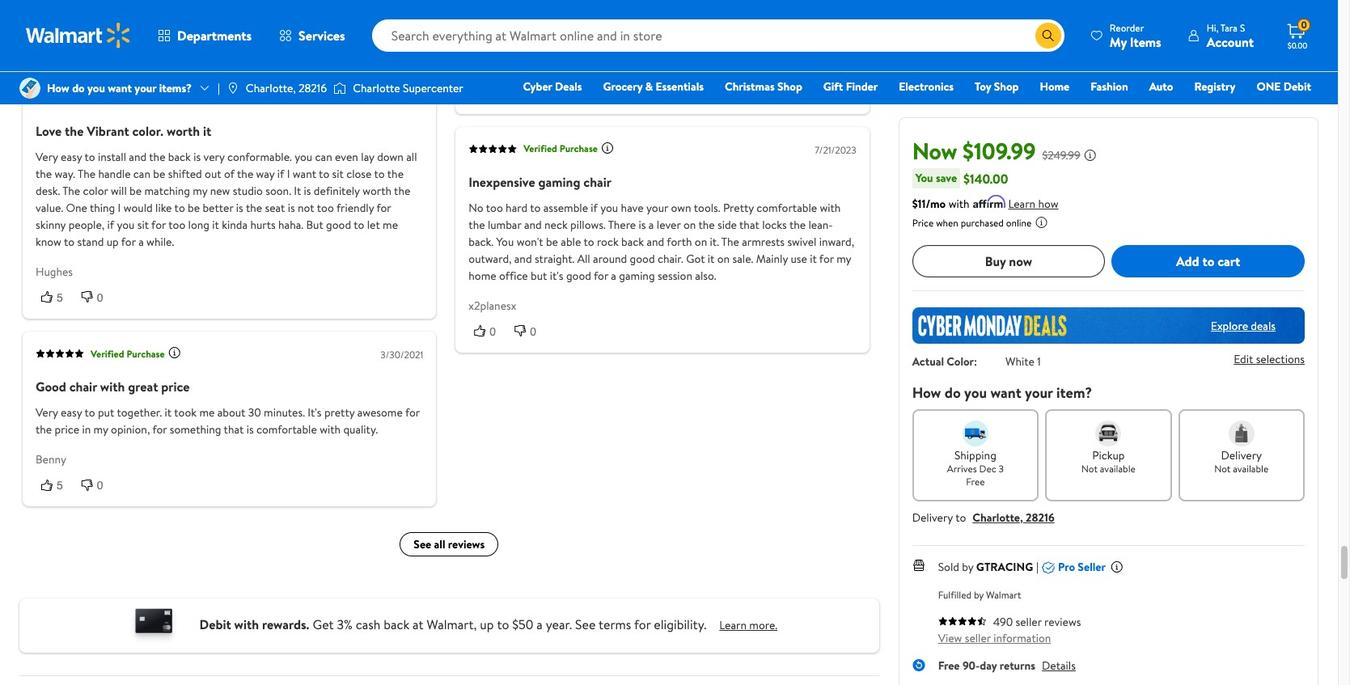 Task type: vqa. For each thing, say whether or not it's contained in the screenshot.
Monroe, within Monroe Supercenter 288 Larkin Dr, Monroe, NY 10950
no



Task type: describe. For each thing, give the bounding box(es) containing it.
how for how do you want your items?
[[47, 80, 69, 96]]

took
[[174, 404, 197, 420]]

cyber deals
[[523, 78, 582, 95]]

for down around
[[594, 267, 608, 283]]

and up the won't
[[524, 216, 542, 232]]

mainly
[[756, 250, 788, 266]]

for up let
[[376, 199, 391, 215]]

comfortable inside no too hard to assemble if you have your own tools. pretty comfortable with the lumbar and neck pillows. there is a lever on the side that locks the lean- back. you won't be able to rock back and forth on it. the armrests swivel inward, outward, and straight. all around good chair. got it on sale. mainly use it for my home office but it's good for a gaming session also.
[[757, 199, 817, 215]]

comfortable inside the very easy to put together. it took me about 30 minutes. it's pretty awesome for the price in my opinion, for something that is comfortable with quality.
[[256, 421, 317, 437]]

0 button for good chair with great price
[[76, 477, 116, 493]]

put
[[98, 404, 114, 420]]

pretty
[[723, 199, 754, 215]]

one
[[66, 199, 87, 215]]

$11/mo with
[[912, 196, 969, 212]]

reviews for 490 seller reviews
[[1044, 614, 1081, 630]]

one debit card  debit with rewards. get 3% cash back at walmart, up to $50 a year. see terms for eligibility. learn more. element
[[719, 617, 777, 634]]

490
[[993, 614, 1013, 630]]

:
[[974, 353, 977, 370]]

shop for toy shop
[[994, 78, 1019, 95]]

verified for chair
[[91, 346, 124, 360]]

it.
[[710, 233, 719, 249]]

it inside the very easy to put together. it took me about 30 minutes. it's pretty awesome for the price in my opinion, for something that is comfortable with quality.
[[165, 404, 172, 420]]

how do you want your items?
[[47, 80, 192, 96]]

purchase for with
[[126, 346, 165, 360]]

1 vertical spatial free
[[938, 658, 960, 674]]

for up the while.
[[151, 216, 166, 232]]

buy
[[985, 252, 1006, 270]]

0 inside 0 $0.00
[[1301, 18, 1307, 32]]

to left $50 in the left bottom of the page
[[497, 615, 509, 633]]

and down the won't
[[514, 250, 532, 266]]

is left not
[[288, 199, 295, 215]]

armrests
[[742, 233, 785, 249]]

0 horizontal spatial if
[[107, 216, 114, 232]]

1 button
[[515, 84, 555, 101]]

haha.
[[278, 216, 303, 232]]

to down "pillows."
[[584, 233, 594, 249]]

by for fulfilled
[[974, 588, 984, 602]]

too inside no too hard to assemble if you have your own tools. pretty comfortable with the lumbar and neck pillows. there is a lever on the side that locks the lean- back. you won't be able to rock back and forth on it. the armrests swivel inward, outward, and straight. all around good chair. got it on sale. mainly use it for my home office but it's good for a gaming session also.
[[486, 199, 503, 215]]

0 horizontal spatial too
[[168, 216, 185, 232]]

edit selections button
[[1234, 351, 1305, 367]]

grocery & essentials link
[[596, 78, 711, 95]]

edit selections
[[1234, 351, 1305, 367]]

a down around
[[611, 267, 616, 283]]

0 button for inexpensive gaming chair
[[509, 323, 549, 339]]

you up vibrant
[[87, 80, 105, 96]]

me inside 'very easy to install and the back is very conformable. you can even lay down all the way. the handle can be shifted out of the way if i want to sit close to the desk.  the color will be matching my new studio soon.  it is definitely worth the value.  one thing i would like to be better is the seat is not too friendly for skinny people, if you sit for too long it kinda hurts haha. but good to let me know to stand up for a while.'
[[383, 216, 398, 232]]

essentials
[[656, 78, 704, 95]]

you up it at the left of page
[[295, 148, 312, 164]]

4
[[57, 35, 63, 48]]

0 vertical spatial worth
[[167, 122, 200, 139]]

to left install
[[84, 148, 95, 164]]

assemble
[[543, 199, 588, 215]]

pro seller info image
[[1111, 560, 1123, 573]]

1 vertical spatial debit
[[199, 615, 231, 633]]

to down down
[[374, 165, 385, 181]]

cyber monday deals image
[[912, 307, 1305, 344]]

&
[[645, 78, 653, 95]]

one debit link
[[1249, 78, 1319, 95]]

2 horizontal spatial good
[[630, 250, 655, 266]]

it right got
[[708, 250, 715, 266]]

it inside 'very easy to install and the back is very conformable. you can even lay down all the way. the handle can be shifted out of the way if i want to sit close to the desk.  the color will be matching my new studio soon.  it is definitely worth the value.  one thing i would like to be better is the seat is not too friendly for skinny people, if you sit for too long it kinda hurts haha. but good to let me know to stand up for a while.'
[[212, 216, 219, 232]]

departments
[[177, 27, 252, 44]]

delivery not available
[[1214, 447, 1269, 476]]

worth inside 'very easy to install and the back is very conformable. you can even lay down all the way. the handle can be shifted out of the way if i want to sit close to the desk.  the color will be matching my new studio soon.  it is definitely worth the value.  one thing i would like to be better is the seat is not too friendly for skinny people, if you sit for too long it kinda hurts haha. but good to let me know to stand up for a while.'
[[362, 182, 391, 198]]

0 right 4
[[97, 35, 103, 48]]

verified purchase information image for good chair with great price
[[168, 346, 181, 359]]

the inside the very easy to put together. it took me about 30 minutes. it's pretty awesome for the price in my opinion, for something that is comfortable with quality.
[[36, 421, 52, 437]]

thing
[[90, 199, 115, 215]]

want inside 'very easy to install and the back is very conformable. you can even lay down all the way. the handle can be shifted out of the way if i want to sit close to the desk.  the color will be matching my new studio soon.  it is definitely worth the value.  one thing i would like to be better is the seat is not too friendly for skinny people, if you sit for too long it kinda hurts haha. but good to let me know to stand up for a while.'
[[293, 165, 316, 181]]

swivel
[[787, 233, 817, 249]]

1 horizontal spatial good
[[566, 267, 591, 283]]

fashion
[[1091, 78, 1128, 95]]

office
[[499, 267, 528, 283]]

a left lever
[[649, 216, 654, 232]]

want for how do you want your item?
[[990, 383, 1021, 403]]

intent image for pickup image
[[1096, 421, 1121, 447]]

information
[[994, 630, 1051, 646]]

and down lever
[[647, 233, 664, 249]]

back for way.
[[168, 148, 191, 164]]

color
[[947, 353, 974, 370]]

verified purchase for with
[[91, 346, 165, 360]]

no
[[469, 199, 483, 215]]

hughes
[[36, 263, 73, 279]]

seller for view
[[965, 630, 991, 646]]

returns
[[1000, 658, 1035, 674]]

cyber
[[523, 78, 552, 95]]

0 down stand
[[97, 291, 103, 304]]

for down inward,
[[819, 250, 834, 266]]

hurts
[[250, 216, 276, 232]]

5 button for good
[[36, 477, 76, 493]]

learn how
[[1008, 196, 1059, 212]]

lean-
[[808, 216, 833, 232]]

1 horizontal spatial price
[[161, 377, 190, 395]]

soon.
[[266, 182, 291, 198]]

1 horizontal spatial if
[[277, 165, 284, 181]]

search icon image
[[1042, 29, 1055, 42]]

free 90-day returns details
[[938, 658, 1076, 674]]

how do you want your item?
[[912, 383, 1092, 403]]

$109.99
[[963, 135, 1036, 167]]

departments button
[[144, 16, 265, 55]]

Search search field
[[372, 19, 1064, 52]]

you down would
[[117, 216, 135, 232]]

1 vertical spatial up
[[480, 615, 494, 633]]

up inside 'very easy to install and the back is very conformable. you can even lay down all the way. the handle can be shifted out of the way if i want to sit close to the desk.  the color will be matching my new studio soon.  it is definitely worth the value.  one thing i would like to be better is the seat is not too friendly for skinny people, if you sit for too long it kinda hurts haha. but good to let me know to stand up for a while.'
[[107, 233, 119, 249]]

2 vertical spatial on
[[717, 250, 730, 266]]

but
[[531, 267, 547, 283]]

me inside the very easy to put together. it took me about 30 minutes. it's pretty awesome for the price in my opinion, for something that is comfortable with quality.
[[199, 404, 215, 420]]

but
[[306, 216, 323, 232]]

with left rewards.
[[234, 615, 259, 633]]

that inside the very easy to put together. it took me about 30 minutes. it's pretty awesome for the price in my opinion, for something that is comfortable with quality.
[[224, 421, 244, 437]]

0 horizontal spatial can
[[133, 165, 150, 181]]

0 down but
[[530, 325, 536, 338]]

home
[[1040, 78, 1070, 95]]

forth
[[667, 233, 692, 249]]

to inside button
[[1202, 252, 1215, 270]]

auto link
[[1142, 78, 1180, 95]]

account
[[1207, 33, 1254, 51]]

0 horizontal spatial |
[[218, 80, 220, 96]]

1 vertical spatial the
[[62, 182, 80, 198]]

good inside 'very easy to install and the back is very conformable. you can even lay down all the way. the handle can be shifted out of the way if i want to sit close to the desk.  the color will be matching my new studio soon.  it is definitely worth the value.  one thing i would like to be better is the seat is not too friendly for skinny people, if you sit for too long it kinda hurts haha. but good to let me know to stand up for a while.'
[[326, 216, 351, 232]]

explore deals link
[[1204, 311, 1282, 340]]

tools.
[[694, 199, 720, 215]]

1 horizontal spatial 1
[[1037, 353, 1041, 370]]

long
[[188, 216, 209, 232]]

1 horizontal spatial |
[[1036, 559, 1039, 575]]

be right will
[[130, 182, 142, 198]]

back.
[[469, 233, 494, 249]]

reviews for see all reviews
[[448, 536, 485, 553]]

to right know
[[64, 233, 75, 249]]

very for love the vibrant color. worth it
[[36, 148, 58, 164]]

1 vertical spatial on
[[695, 233, 707, 249]]

$249.99
[[1042, 147, 1080, 163]]

0 down put at bottom left
[[97, 479, 103, 492]]

1 vertical spatial chair
[[69, 377, 97, 395]]

0 vertical spatial on
[[683, 216, 696, 232]]

know
[[36, 233, 61, 249]]

Walmart Site-Wide search field
[[372, 19, 1064, 52]]

actual color :
[[912, 353, 977, 370]]

x2planesx
[[469, 297, 516, 313]]

intent image for delivery image
[[1229, 421, 1254, 447]]

verified purchase information image for inexpensive gaming chair
[[601, 141, 614, 154]]

awesome
[[357, 404, 403, 420]]

to inside the very easy to put together. it took me about 30 minutes. it's pretty awesome for the price in my opinion, for something that is comfortable with quality.
[[84, 404, 95, 420]]

it up very
[[203, 122, 211, 139]]

item?
[[1056, 383, 1092, 403]]

also.
[[695, 267, 716, 283]]

learn more.
[[719, 617, 777, 633]]

very for good chair with great price
[[36, 404, 58, 420]]

you save $140.00
[[915, 169, 1008, 187]]

to right the hard
[[530, 199, 541, 215]]

0 vertical spatial the
[[78, 165, 96, 181]]

skinny
[[36, 216, 66, 232]]

reorder my items
[[1110, 21, 1161, 51]]

your inside no too hard to assemble if you have your own tools. pretty comfortable with the lumbar and neck pillows. there is a lever on the side that locks the lean- back. you won't be able to rock back and forth on it. the armrests swivel inward, outward, and straight. all around good chair. got it on sale. mainly use it for my home office but it's good for a gaming session also.
[[646, 199, 668, 215]]

view seller information link
[[938, 630, 1051, 646]]

one
[[1257, 78, 1281, 95]]

white
[[1005, 353, 1034, 370]]

with up when
[[949, 196, 969, 212]]

when
[[936, 216, 958, 230]]

5/9/2021
[[386, 92, 423, 105]]

christmas shop link
[[718, 78, 810, 95]]

better
[[203, 199, 233, 215]]

you inside 'you save $140.00'
[[915, 170, 933, 186]]

my inside 'very easy to install and the back is very conformable. you can even lay down all the way. the handle can be shifted out of the way if i want to sit close to the desk.  the color will be matching my new studio soon.  it is definitely worth the value.  one thing i would like to be better is the seat is not too friendly for skinny people, if you sit for too long it kinda hurts haha. but good to let me know to stand up for a while.'
[[193, 182, 207, 198]]

opinion,
[[111, 421, 150, 437]]

shipping arrives dec 3 free
[[947, 447, 1004, 489]]

$50
[[512, 615, 533, 633]]

something
[[170, 421, 221, 437]]

inexpensive
[[469, 172, 535, 190]]

not for delivery
[[1214, 462, 1231, 476]]

registry link
[[1187, 78, 1243, 95]]

how for how do you want your item?
[[912, 383, 941, 403]]

by for sold
[[962, 559, 974, 575]]

own
[[671, 199, 691, 215]]

0 vertical spatial i
[[287, 165, 290, 181]]

0 horizontal spatial charlotte,
[[246, 80, 296, 96]]

not for pickup
[[1081, 462, 1098, 476]]

fawn
[[469, 58, 492, 74]]

how
[[1038, 196, 1059, 212]]

 image for charlotte supercenter
[[333, 80, 346, 96]]

with inside the very easy to put together. it took me about 30 minutes. it's pretty awesome for the price in my opinion, for something that is comfortable with quality.
[[320, 421, 341, 437]]

for left the while.
[[121, 233, 136, 249]]



Task type: locate. For each thing, give the bounding box(es) containing it.
1 vertical spatial charlotte,
[[973, 510, 1023, 526]]

delivery inside delivery not available
[[1221, 447, 1262, 464]]

delivery for to
[[912, 510, 953, 526]]

see all reviews link
[[400, 532, 499, 557]]

1 horizontal spatial available
[[1233, 462, 1269, 476]]

see up at
[[414, 536, 431, 553]]

1 vertical spatial can
[[133, 165, 150, 181]]

very down good
[[36, 404, 58, 420]]

have
[[621, 199, 644, 215]]

it right "long"
[[212, 216, 219, 232]]

learn more about strikethrough prices image
[[1084, 149, 1097, 162]]

want for how do you want your items?
[[108, 80, 132, 96]]

if inside no too hard to assemble if you have your own tools. pretty comfortable with the lumbar and neck pillows. there is a lever on the side that locks the lean- back. you won't be able to rock back and forth on it. the armrests swivel inward, outward, and straight. all around good chair. got it on sale. mainly use it for my home office but it's good for a gaming session also.
[[591, 199, 598, 215]]

do for how do you want your items?
[[72, 80, 85, 96]]

available for pickup
[[1100, 462, 1136, 476]]

electronics link
[[892, 78, 961, 95]]

very inside the very easy to put together. it took me about 30 minutes. it's pretty awesome for the price in my opinion, for something that is comfortable with quality.
[[36, 404, 58, 420]]

1 horizontal spatial how
[[912, 383, 941, 403]]

0 vertical spatial verified
[[91, 90, 124, 104]]

worth right 'color.'
[[167, 122, 200, 139]]

be up matching on the left of page
[[153, 165, 165, 181]]

price
[[912, 216, 934, 230]]

toy
[[975, 78, 991, 95]]

up
[[107, 233, 119, 249], [480, 615, 494, 633]]

session
[[658, 267, 692, 283]]

learn for learn more.
[[719, 617, 747, 633]]

for down together. on the left bottom of page
[[152, 421, 167, 437]]

0 horizontal spatial good
[[326, 216, 351, 232]]

you inside no too hard to assemble if you have your own tools. pretty comfortable with the lumbar and neck pillows. there is a lever on the side that locks the lean- back. you won't be able to rock back and forth on it. the armrests swivel inward, outward, and straight. all around good chair. got it on sale. mainly use it for my home office but it's good for a gaming session also.
[[496, 233, 514, 249]]

too down like at the left of the page
[[168, 216, 185, 232]]

0 vertical spatial gaming
[[538, 172, 580, 190]]

learn for learn how
[[1008, 196, 1036, 212]]

verified purchase up good chair with great price
[[91, 346, 165, 360]]

your for how do you want your item?
[[1025, 383, 1053, 403]]

and right install
[[129, 148, 147, 164]]

delivery for not
[[1221, 447, 1262, 464]]

5 button down benny
[[36, 477, 76, 493]]

$11/mo
[[912, 196, 946, 212]]

be up "long"
[[188, 199, 200, 215]]

grocery & essentials
[[603, 78, 704, 95]]

intent image for shipping image
[[962, 421, 988, 447]]

me up the something
[[199, 404, 215, 420]]

free down shipping
[[966, 475, 985, 489]]

learn how button
[[1008, 196, 1059, 213]]

available inside the pickup not available
[[1100, 462, 1136, 476]]

cash
[[356, 615, 380, 633]]

2 available from the left
[[1233, 462, 1269, 476]]

|
[[218, 80, 220, 96], [1036, 559, 1039, 575]]

2 vertical spatial your
[[1025, 383, 1053, 403]]

want up it at the left of page
[[293, 165, 316, 181]]

cart
[[1218, 252, 1240, 270]]

if up "pillows."
[[591, 199, 598, 215]]

1 vertical spatial delivery
[[912, 510, 953, 526]]

easy down good
[[61, 404, 82, 420]]

1 vertical spatial 5 button
[[36, 477, 76, 493]]

1 horizontal spatial all
[[434, 536, 445, 553]]

0 horizontal spatial all
[[406, 148, 417, 164]]

handle
[[98, 165, 131, 181]]

1 not from the left
[[1081, 462, 1098, 476]]

for right "awesome" at the bottom left of page
[[405, 404, 420, 420]]

about
[[217, 404, 245, 420]]

charlotte, 28216
[[246, 80, 327, 96]]

0 vertical spatial back
[[168, 148, 191, 164]]

back for eligibility.
[[384, 615, 409, 633]]

back down there
[[621, 233, 644, 249]]

be inside no too hard to assemble if you have your own tools. pretty comfortable with the lumbar and neck pillows. there is a lever on the side that locks the lean- back. you won't be able to rock back and forth on it. the armrests swivel inward, outward, and straight. all around good chair. got it on sale. mainly use it for my home office but it's good for a gaming session also.
[[546, 233, 558, 249]]

verified purchase for vibrant
[[91, 90, 165, 104]]

1 available from the left
[[1100, 462, 1136, 476]]

down
[[377, 148, 404, 164]]

490 seller reviews
[[993, 614, 1081, 630]]

verified purchase
[[91, 90, 165, 104], [524, 141, 598, 155], [91, 346, 165, 360]]

to left put at bottom left
[[84, 404, 95, 420]]

1 vertical spatial comfortable
[[256, 421, 317, 437]]

0 vertical spatial you
[[915, 170, 933, 186]]

the right it.
[[721, 233, 739, 249]]

0 horizontal spatial how
[[47, 80, 69, 96]]

a inside 'very easy to install and the back is very conformable. you can even lay down all the way. the handle can be shifted out of the way if i want to sit close to the desk.  the color will be matching my new studio soon.  it is definitely worth the value.  one thing i would like to be better is the seat is not too friendly for skinny people, if you sit for too long it kinda hurts haha. but good to let me know to stand up for a while.'
[[138, 233, 144, 249]]

able
[[561, 233, 581, 249]]

0 vertical spatial free
[[966, 475, 985, 489]]

how
[[47, 80, 69, 96], [912, 383, 941, 403]]

2 horizontal spatial too
[[486, 199, 503, 215]]

available down 'intent image for delivery'
[[1233, 462, 1269, 476]]

do for how do you want your item?
[[945, 383, 961, 403]]

1 horizontal spatial verified purchase information image
[[601, 141, 614, 154]]

my
[[1110, 33, 1127, 51]]

affirm image
[[973, 195, 1005, 208]]

0 horizontal spatial debit
[[199, 615, 231, 633]]

good
[[36, 377, 66, 395]]

how up love
[[47, 80, 69, 96]]

very up way.
[[36, 148, 58, 164]]

0 vertical spatial my
[[193, 182, 207, 198]]

not down 'intent image for delivery'
[[1214, 462, 1231, 476]]

to
[[84, 148, 95, 164], [319, 165, 329, 181], [374, 165, 385, 181], [174, 199, 185, 215], [530, 199, 541, 215], [354, 216, 364, 232], [64, 233, 75, 249], [584, 233, 594, 249], [1202, 252, 1215, 270], [84, 404, 95, 420], [955, 510, 966, 526], [497, 615, 509, 633]]

available down intent image for pickup
[[1100, 462, 1136, 476]]

seller down 4.3531 stars out of 5, based on 490 seller reviews element
[[965, 630, 991, 646]]

online
[[1006, 216, 1032, 230]]

2 vertical spatial want
[[990, 383, 1021, 403]]

1 vertical spatial worth
[[362, 182, 391, 198]]

1 easy from the top
[[61, 148, 82, 164]]

sit down would
[[137, 216, 149, 232]]

sold
[[938, 559, 959, 575]]

your for how do you want your items?
[[135, 80, 156, 96]]

1 horizontal spatial  image
[[333, 80, 346, 96]]

a right $50 in the left bottom of the page
[[537, 615, 543, 633]]

1 vertical spatial see
[[575, 615, 596, 633]]

is inside the very easy to put together. it took me about 30 minutes. it's pretty awesome for the price in my opinion, for something that is comfortable with quality.
[[246, 421, 254, 437]]

0 vertical spatial easy
[[61, 148, 82, 164]]

0 horizontal spatial chair
[[69, 377, 97, 395]]

lumbar
[[488, 216, 521, 232]]

you inside no too hard to assemble if you have your own tools. pretty comfortable with the lumbar and neck pillows. there is a lever on the side that locks the lean- back. you won't be able to rock back and forth on it. the armrests swivel inward, outward, and straight. all around good chair. got it on sale. mainly use it for my home office but it's good for a gaming session also.
[[600, 199, 618, 215]]

good
[[326, 216, 351, 232], [630, 250, 655, 266], [566, 267, 591, 283]]

christmas
[[725, 78, 775, 95]]

see all reviews
[[414, 536, 485, 553]]

my inside the very easy to put together. it took me about 30 minutes. it's pretty awesome for the price in my opinion, for something that is comfortable with quality.
[[94, 421, 108, 437]]

registry
[[1194, 78, 1236, 95]]

1 vertical spatial that
[[224, 421, 244, 437]]

charlotte, down 3
[[973, 510, 1023, 526]]

shipping
[[954, 447, 996, 464]]

a
[[649, 216, 654, 232], [138, 233, 144, 249], [611, 267, 616, 283], [537, 615, 543, 633]]

2 not from the left
[[1214, 462, 1231, 476]]

easy inside the very easy to put together. it took me about 30 minutes. it's pretty awesome for the price in my opinion, for something that is comfortable with quality.
[[61, 404, 82, 420]]

you down :
[[964, 383, 987, 403]]

debit with rewards. get 3% cash back at walmart, up to $50 a year. see terms for eligibility.
[[199, 615, 706, 633]]

walmart+ link
[[1256, 100, 1319, 118]]

want down white on the right bottom of the page
[[990, 383, 1021, 403]]

to up "definitely"
[[319, 165, 329, 181]]

gift
[[823, 78, 843, 95]]

0 down "x2planesx"
[[490, 325, 496, 338]]

hi,
[[1207, 21, 1218, 34]]

comfortable down 'minutes.'
[[256, 421, 317, 437]]

that inside no too hard to assemble if you have your own tools. pretty comfortable with the lumbar and neck pillows. there is a lever on the side that locks the lean- back. you won't be able to rock back and forth on it. the armrests swivel inward, outward, and straight. all around good chair. got it on sale. mainly use it for my home office but it's good for a gaming session also.
[[739, 216, 759, 232]]

1 horizontal spatial gaming
[[619, 267, 655, 283]]

of
[[224, 165, 235, 181]]

good down friendly
[[326, 216, 351, 232]]

back inside no too hard to assemble if you have your own tools. pretty comfortable with the lumbar and neck pillows. there is a lever on the side that locks the lean- back. you won't be able to rock back and forth on it. the armrests swivel inward, outward, and straight. all around good chair. got it on sale. mainly use it for my home office but it's good for a gaming session also.
[[621, 233, 644, 249]]

0 horizontal spatial back
[[168, 148, 191, 164]]

1 horizontal spatial up
[[480, 615, 494, 633]]

it
[[294, 182, 301, 198]]

0 horizontal spatial available
[[1100, 462, 1136, 476]]

28216 up gtracing
[[1026, 510, 1055, 526]]

1 vertical spatial 5
[[57, 479, 63, 492]]

that down pretty
[[739, 216, 759, 232]]

walmart image
[[26, 23, 131, 49]]

1 5 button from the top
[[36, 289, 76, 305]]

2 vertical spatial if
[[107, 216, 114, 232]]

0 vertical spatial me
[[383, 216, 398, 232]]

worth down close
[[362, 182, 391, 198]]

0 vertical spatial reviews
[[448, 536, 485, 553]]

0 horizontal spatial your
[[135, 80, 156, 96]]

gaming inside no too hard to assemble if you have your own tools. pretty comfortable with the lumbar and neck pillows. there is a lever on the side that locks the lean- back. you won't be able to rock back and forth on it. the armrests swivel inward, outward, and straight. all around good chair. got it on sale. mainly use it for my home office but it's good for a gaming session also.
[[619, 267, 655, 283]]

0 horizontal spatial my
[[94, 421, 108, 437]]

1 vertical spatial back
[[621, 233, 644, 249]]

vibrant
[[87, 122, 129, 139]]

would
[[124, 199, 153, 215]]

 image up love
[[19, 78, 40, 99]]

0 vertical spatial sit
[[332, 165, 344, 181]]

verified purchase information image
[[601, 141, 614, 154], [168, 346, 181, 359]]

 image for how do you want your items?
[[19, 78, 40, 99]]

all right down
[[406, 148, 417, 164]]

inexpensive gaming chair
[[469, 172, 611, 190]]

up right walmart,
[[480, 615, 494, 633]]

price up took
[[161, 377, 190, 395]]

it's
[[550, 267, 563, 283]]

1 horizontal spatial learn
[[1008, 196, 1036, 212]]

debit right one debit card 'image'
[[199, 615, 231, 633]]

back
[[168, 148, 191, 164], [621, 233, 644, 249], [384, 615, 409, 633]]

and inside 'very easy to install and the back is very conformable. you can even lay down all the way. the handle can be shifted out of the way if i want to sit close to the desk.  the color will be matching my new studio soon.  it is definitely worth the value.  one thing i would like to be better is the seat is not too friendly for skinny people, if you sit for too long it kinda hurts haha. but good to let me know to stand up for a while.'
[[129, 148, 147, 164]]

tara
[[1221, 21, 1238, 34]]

purchase for chair
[[560, 141, 598, 155]]

 image
[[19, 78, 40, 99], [333, 80, 346, 96]]

back inside 'very easy to install and the back is very conformable. you can even lay down all the way. the handle can be shifted out of the way if i want to sit close to the desk.  the color will be matching my new studio soon.  it is definitely worth the value.  one thing i would like to be better is the seat is not too friendly for skinny people, if you sit for too long it kinda hurts haha. but good to let me know to stand up for a while.'
[[168, 148, 191, 164]]

1 5 from the top
[[57, 291, 63, 304]]

available for delivery
[[1233, 462, 1269, 476]]

price left in
[[55, 421, 79, 437]]

1 horizontal spatial i
[[287, 165, 290, 181]]

1 vertical spatial 28216
[[1026, 510, 1055, 526]]

actual
[[912, 353, 944, 370]]

delivery down 'intent image for delivery'
[[1221, 447, 1262, 464]]

buy now button
[[912, 245, 1105, 277]]

1 horizontal spatial 28216
[[1026, 510, 1055, 526]]

comfortable up locks
[[757, 199, 817, 215]]

do
[[72, 80, 85, 96], [945, 383, 961, 403]]

1 vertical spatial want
[[293, 165, 316, 181]]

0 vertical spatial do
[[72, 80, 85, 96]]

all inside the see all reviews link
[[434, 536, 445, 553]]

verified purchase for chair
[[524, 141, 598, 155]]

5 button for love
[[36, 289, 76, 305]]

5 for good
[[57, 479, 63, 492]]

2 vertical spatial verified
[[91, 346, 124, 360]]

is right it at the left of page
[[304, 182, 311, 198]]

services
[[299, 27, 345, 44]]

5 for love
[[57, 291, 63, 304]]

it left took
[[165, 404, 172, 420]]

edit
[[1234, 351, 1253, 367]]

1 vertical spatial easy
[[61, 404, 82, 420]]

1 very from the top
[[36, 148, 58, 164]]

 image
[[226, 82, 239, 95]]

shop right toy
[[994, 78, 1019, 95]]

price inside the very easy to put together. it took me about 30 minutes. it's pretty awesome for the price in my opinion, for something that is comfortable with quality.
[[55, 421, 79, 437]]

1 horizontal spatial chair
[[583, 172, 611, 190]]

can
[[315, 148, 332, 164], [133, 165, 150, 181]]

1 left deals
[[536, 86, 543, 99]]

people,
[[68, 216, 105, 232]]

0 vertical spatial very
[[36, 148, 58, 164]]

0 vertical spatial if
[[277, 165, 284, 181]]

be
[[153, 165, 165, 181], [130, 182, 142, 198], [188, 199, 200, 215], [546, 233, 558, 249]]

back up shifted
[[168, 148, 191, 164]]

to left let
[[354, 216, 364, 232]]

0 button for love the vibrant color. worth it
[[76, 289, 116, 305]]

1 inside the 1 "button"
[[536, 86, 543, 99]]

for
[[376, 199, 391, 215], [151, 216, 166, 232], [121, 233, 136, 249], [819, 250, 834, 266], [594, 267, 608, 283], [405, 404, 420, 420], [152, 421, 167, 437], [634, 615, 651, 633]]

toy shop
[[975, 78, 1019, 95]]

color.
[[132, 122, 163, 139]]

learn up online
[[1008, 196, 1036, 212]]

0 horizontal spatial learn
[[719, 617, 747, 633]]

1 vertical spatial me
[[199, 404, 215, 420]]

explore deals
[[1211, 317, 1276, 334]]

verified up inexpensive gaming chair
[[524, 141, 557, 155]]

around
[[593, 250, 627, 266]]

2 vertical spatial verified purchase
[[91, 346, 165, 360]]

way.
[[55, 165, 75, 181]]

one debit card image
[[121, 605, 187, 646]]

2 horizontal spatial if
[[591, 199, 598, 215]]

pickup not available
[[1081, 447, 1136, 476]]

0 horizontal spatial price
[[55, 421, 79, 437]]

it
[[203, 122, 211, 139], [212, 216, 219, 232], [708, 250, 715, 266], [810, 250, 817, 266], [165, 404, 172, 420]]

the inside no too hard to assemble if you have your own tools. pretty comfortable with the lumbar and neck pillows. there is a lever on the side that locks the lean- back. you won't be able to rock back and forth on it. the armrests swivel inward, outward, and straight. all around good chair. got it on sale. mainly use it for my home office but it's good for a gaming session also.
[[721, 233, 739, 249]]

1 horizontal spatial worth
[[362, 182, 391, 198]]

purchase up inexpensive gaming chair
[[560, 141, 598, 155]]

7/21/2023
[[815, 143, 856, 156]]

locks
[[762, 216, 787, 232]]

1 horizontal spatial charlotte,
[[973, 510, 1023, 526]]

gaming up "assemble"
[[538, 172, 580, 190]]

dec
[[979, 462, 996, 476]]

1 vertical spatial you
[[496, 233, 514, 249]]

1 vertical spatial reviews
[[1044, 614, 1081, 630]]

1 vertical spatial all
[[434, 536, 445, 553]]

1 vertical spatial sit
[[137, 216, 149, 232]]

verified for the
[[91, 90, 124, 104]]

0 vertical spatial 1
[[536, 86, 543, 99]]

free
[[966, 475, 985, 489], [938, 658, 960, 674]]

very inside 'very easy to install and the back is very conformable. you can even lay down all the way. the handle can be shifted out of the way if i want to sit close to the desk.  the color will be matching my new studio soon.  it is definitely worth the value.  one thing i would like to be better is the seat is not too friendly for skinny people, if you sit for too long it kinda hurts haha. but good to let me know to stand up for a while.'
[[36, 148, 58, 164]]

like
[[155, 199, 172, 215]]

me right let
[[383, 216, 398, 232]]

with up put at bottom left
[[100, 377, 125, 395]]

for right terms
[[634, 615, 651, 633]]

0 horizontal spatial you
[[496, 233, 514, 249]]

desk.
[[36, 182, 60, 198]]

it right use
[[810, 250, 817, 266]]

up right stand
[[107, 233, 119, 249]]

love the vibrant color. worth it
[[36, 122, 211, 139]]

easy inside 'very easy to install and the back is very conformable. you can even lay down all the way. the handle can be shifted out of the way if i want to sit close to the desk.  the color will be matching my new studio soon.  it is definitely worth the value.  one thing i would like to be better is the seat is not too friendly for skinny people, if you sit for too long it kinda hurts haha. but good to let me know to stand up for a while.'
[[61, 148, 82, 164]]

learn inside button
[[1008, 196, 1036, 212]]

0 vertical spatial good
[[326, 216, 351, 232]]

0 up $0.00
[[1301, 18, 1307, 32]]

1 vertical spatial good
[[630, 250, 655, 266]]

by right sold
[[962, 559, 974, 575]]

is down have
[[639, 216, 646, 232]]

gaming down around
[[619, 267, 655, 283]]

1 vertical spatial your
[[646, 199, 668, 215]]

seller right '490'
[[1016, 614, 1042, 630]]

hard
[[506, 199, 528, 215]]

0 horizontal spatial do
[[72, 80, 85, 96]]

0 vertical spatial chair
[[583, 172, 611, 190]]

1 horizontal spatial comfortable
[[757, 199, 817, 215]]

0 vertical spatial see
[[414, 536, 431, 553]]

a left the while.
[[138, 233, 144, 249]]

is up kinda at the top left of the page
[[236, 199, 243, 215]]

too right no
[[486, 199, 503, 215]]

not down intent image for pickup
[[1081, 462, 1098, 476]]

0 horizontal spatial free
[[938, 658, 960, 674]]

1 vertical spatial how
[[912, 383, 941, 403]]

2 5 from the top
[[57, 479, 63, 492]]

view seller information
[[938, 630, 1051, 646]]

neck
[[544, 216, 568, 232]]

0 horizontal spatial  image
[[19, 78, 40, 99]]

1 horizontal spatial delivery
[[1221, 447, 1262, 464]]

1 horizontal spatial too
[[317, 199, 334, 215]]

2 easy from the top
[[61, 404, 82, 420]]

verified purchase information image down "grocery" at the top of the page
[[601, 141, 614, 154]]

details
[[1042, 658, 1076, 674]]

fulfilled
[[938, 588, 972, 602]]

chair right good
[[69, 377, 97, 395]]

0 horizontal spatial i
[[118, 199, 121, 215]]

not inside delivery not available
[[1214, 462, 1231, 476]]

gift finder link
[[816, 78, 885, 95]]

1 horizontal spatial can
[[315, 148, 332, 164]]

free left 90- in the bottom right of the page
[[938, 658, 960, 674]]

1 horizontal spatial reviews
[[1044, 614, 1081, 630]]

available inside delivery not available
[[1233, 462, 1269, 476]]

all up walmart,
[[434, 536, 445, 553]]

do down color on the right of page
[[945, 383, 961, 403]]

not inside the pickup not available
[[1081, 462, 1098, 476]]

0 vertical spatial debit
[[1284, 78, 1311, 95]]

verified for gaming
[[524, 141, 557, 155]]

with inside no too hard to assemble if you have your own tools. pretty comfortable with the lumbar and neck pillows. there is a lever on the side that locks the lean- back. you won't be able to rock back and forth on it. the armrests swivel inward, outward, and straight. all around good chair. got it on sale. mainly use it for my home office but it's good for a gaming session also.
[[820, 199, 841, 215]]

you left save
[[915, 170, 933, 186]]

0 vertical spatial 28216
[[299, 80, 327, 96]]

easy for the
[[61, 148, 82, 164]]

legal information image
[[1035, 216, 1048, 229]]

2 horizontal spatial back
[[621, 233, 644, 249]]

toy shop link
[[968, 78, 1026, 95]]

purchase for vibrant
[[126, 90, 165, 104]]

reviews up details
[[1044, 614, 1081, 630]]

2 shop from the left
[[994, 78, 1019, 95]]

1 horizontal spatial you
[[915, 170, 933, 186]]

0 horizontal spatial see
[[414, 536, 431, 553]]

free inside the shipping arrives dec 3 free
[[966, 475, 985, 489]]

your up lever
[[646, 199, 668, 215]]

0 vertical spatial comfortable
[[757, 199, 817, 215]]

seller for 490
[[1016, 614, 1042, 630]]

seller
[[1016, 614, 1042, 630], [965, 630, 991, 646]]

all inside 'very easy to install and the back is very conformable. you can even lay down all the way. the handle can be shifted out of the way if i want to sit close to the desk.  the color will be matching my new studio soon.  it is definitely worth the value.  one thing i would like to be better is the seat is not too friendly for skinny people, if you sit for too long it kinda hurts haha. but good to let me know to stand up for a while.'
[[406, 148, 417, 164]]

0 vertical spatial verified purchase information image
[[601, 141, 614, 154]]

is left very
[[194, 148, 201, 164]]

add to cart
[[1176, 252, 1240, 270]]

my left the new
[[193, 182, 207, 198]]

is inside no too hard to assemble if you have your own tools. pretty comfortable with the lumbar and neck pillows. there is a lever on the side that locks the lean- back. you won't be able to rock back and forth on it. the armrests swivel inward, outward, and straight. all around good chair. got it on sale. mainly use it for my home office but it's good for a gaming session also.
[[639, 216, 646, 232]]

1 horizontal spatial free
[[966, 475, 985, 489]]

if right way
[[277, 165, 284, 181]]

the up 'color'
[[78, 165, 96, 181]]

4.3531 stars out of 5, based on 490 seller reviews element
[[938, 616, 987, 626]]

1 vertical spatial verified purchase
[[524, 141, 598, 155]]

2 very from the top
[[36, 404, 58, 420]]

to down "arrives"
[[955, 510, 966, 526]]

debit inside one debit walmart+
[[1284, 78, 1311, 95]]

available
[[1100, 462, 1136, 476], [1233, 462, 1269, 476]]

lay
[[361, 148, 374, 164]]

how down actual
[[912, 383, 941, 403]]

charlotte,
[[246, 80, 296, 96], [973, 510, 1023, 526]]

reviews up debit with rewards. get 3% cash back at walmart, up to $50 a year. see terms for eligibility.
[[448, 536, 485, 553]]

walmart+
[[1263, 101, 1311, 117]]

arrives
[[947, 462, 977, 476]]

verified purchase up inexpensive gaming chair
[[524, 141, 598, 155]]

0 horizontal spatial up
[[107, 233, 119, 249]]

to right like at the left of the page
[[174, 199, 185, 215]]

finder
[[846, 78, 878, 95]]

0 horizontal spatial 28216
[[299, 80, 327, 96]]

shop for christmas shop
[[777, 78, 802, 95]]

0 vertical spatial delivery
[[1221, 447, 1262, 464]]

1 shop from the left
[[777, 78, 802, 95]]

my inside no too hard to assemble if you have your own tools. pretty comfortable with the lumbar and neck pillows. there is a lever on the side that locks the lean- back. you won't be able to rock back and forth on it. the armrests swivel inward, outward, and straight. all around good chair. got it on sale. mainly use it for my home office but it's good for a gaming session also.
[[837, 250, 851, 266]]

0 vertical spatial up
[[107, 233, 119, 249]]

benny
[[36, 451, 66, 467]]

easy for chair
[[61, 404, 82, 420]]

debit up walmart+
[[1284, 78, 1311, 95]]

charlotte supercenter
[[353, 80, 463, 96]]

2 5 button from the top
[[36, 477, 76, 493]]



